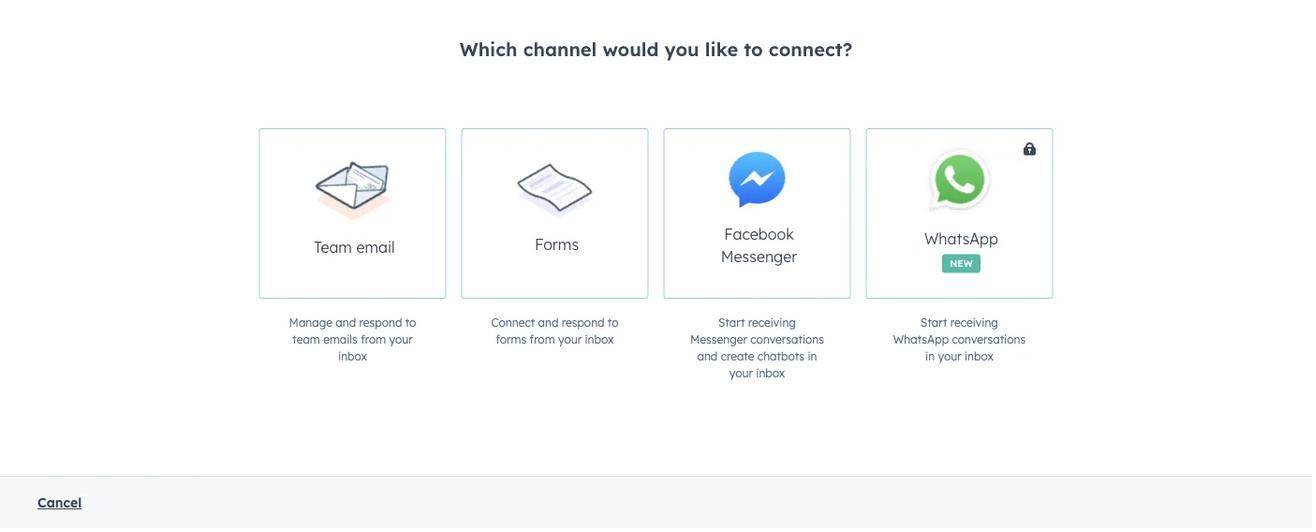 Task type: locate. For each thing, give the bounding box(es) containing it.
from right emails
[[361, 332, 386, 346]]

your right in
[[938, 349, 962, 363]]

1 horizontal spatial to
[[608, 315, 619, 329]]

email
[[356, 237, 395, 256]]

and inside manage and respond to team emails from your inbox
[[336, 315, 356, 329]]

1 horizontal spatial and
[[538, 315, 559, 329]]

your
[[389, 332, 413, 346], [558, 332, 582, 346], [938, 349, 962, 363]]

1 vertical spatial whatsapp
[[893, 332, 949, 346]]

and up emails
[[336, 315, 356, 329]]

1 from from the left
[[361, 332, 386, 346]]

2 horizontal spatial your
[[938, 349, 962, 363]]

and right the connect
[[538, 315, 559, 329]]

conversations
[[952, 332, 1026, 346]]

to inside connect and respond to forms from your inbox
[[608, 315, 619, 329]]

2 horizontal spatial inbox
[[965, 349, 994, 363]]

0 horizontal spatial inbox
[[338, 349, 367, 363]]

2 and from the left
[[538, 315, 559, 329]]

1 horizontal spatial from
[[530, 332, 555, 346]]

inbox down "conversations"
[[965, 349, 994, 363]]

respond right the connect
[[562, 315, 605, 329]]

and inside connect and respond to forms from your inbox
[[538, 315, 559, 329]]

your right emails
[[389, 332, 413, 346]]

respond inside manage and respond to team emails from your inbox
[[359, 315, 402, 329]]

Team email checkbox
[[259, 128, 446, 299]]

from inside connect and respond to forms from your inbox
[[530, 332, 555, 346]]

0 horizontal spatial respond
[[359, 315, 402, 329]]

inbox inside manage and respond to team emails from your inbox
[[338, 349, 367, 363]]

0 horizontal spatial and
[[336, 315, 356, 329]]

2 from from the left
[[530, 332, 555, 346]]

Forms checkbox
[[461, 128, 649, 299]]

0 vertical spatial whatsapp
[[924, 229, 998, 248]]

0 horizontal spatial your
[[389, 332, 413, 346]]

inbox inside start receiving whatsapp conversations in your inbox
[[965, 349, 994, 363]]

inbox right "forms"
[[585, 332, 614, 346]]

to inside manage and respond to team emails from your inbox
[[405, 315, 416, 329]]

your right "forms"
[[558, 332, 582, 346]]

forms
[[496, 332, 527, 346]]

you
[[664, 37, 699, 61]]

2 horizontal spatial to
[[744, 37, 763, 61]]

inbox
[[585, 332, 614, 346], [338, 349, 367, 363], [965, 349, 994, 363]]

in
[[925, 349, 935, 363]]

2 respond from the left
[[562, 315, 605, 329]]

manage and respond to team emails from your inbox
[[289, 315, 416, 363]]

from right "forms"
[[530, 332, 555, 346]]

from inside manage and respond to team emails from your inbox
[[361, 332, 386, 346]]

respond right manage
[[359, 315, 402, 329]]

inbox down emails
[[338, 349, 367, 363]]

1 and from the left
[[336, 315, 356, 329]]

1 horizontal spatial respond
[[562, 315, 605, 329]]

respond inside connect and respond to forms from your inbox
[[562, 315, 605, 329]]

facebook messenger
[[721, 225, 797, 266]]

forms
[[535, 235, 579, 254]]

whatsapp up in
[[893, 332, 949, 346]]

would
[[603, 37, 659, 61]]

1 horizontal spatial your
[[558, 332, 582, 346]]

like
[[705, 37, 738, 61]]

1 horizontal spatial inbox
[[585, 332, 614, 346]]

and
[[336, 315, 356, 329], [538, 315, 559, 329]]

0 horizontal spatial to
[[405, 315, 416, 329]]

from
[[361, 332, 386, 346], [530, 332, 555, 346]]

None checkbox
[[866, 128, 1123, 299]]

and for forms
[[538, 315, 559, 329]]

which channel would you like to connect?
[[460, 37, 852, 61]]

to
[[744, 37, 763, 61], [405, 315, 416, 329], [608, 315, 619, 329]]

0 horizontal spatial from
[[361, 332, 386, 346]]

whatsapp
[[924, 229, 998, 248], [893, 332, 949, 346]]

whatsapp up the 'new'
[[924, 229, 998, 248]]

respond
[[359, 315, 402, 329], [562, 315, 605, 329]]

1 respond from the left
[[359, 315, 402, 329]]



Task type: describe. For each thing, give the bounding box(es) containing it.
manage
[[289, 315, 332, 329]]

your inside connect and respond to forms from your inbox
[[558, 332, 582, 346]]

your inside start receiving whatsapp conversations in your inbox
[[938, 349, 962, 363]]

to for forms
[[608, 315, 619, 329]]

connect
[[491, 315, 535, 329]]

team
[[314, 237, 352, 256]]

start receiving whatsapp conversations in your inbox
[[893, 315, 1026, 363]]

and for team email
[[336, 315, 356, 329]]

team
[[292, 332, 320, 346]]

connect?
[[769, 37, 852, 61]]

cancel button
[[37, 492, 82, 514]]

start
[[921, 315, 947, 329]]

your inside manage and respond to team emails from your inbox
[[389, 332, 413, 346]]

inbox inside connect and respond to forms from your inbox
[[585, 332, 614, 346]]

whatsapp inside start receiving whatsapp conversations in your inbox
[[893, 332, 949, 346]]

none checkbox containing whatsapp
[[866, 128, 1123, 299]]

new
[[950, 257, 973, 269]]

respond for forms
[[562, 315, 605, 329]]

whatsapp new
[[924, 229, 998, 269]]

emails
[[323, 332, 358, 346]]

receiving
[[950, 315, 998, 329]]

team email
[[314, 237, 395, 256]]

which
[[460, 37, 517, 61]]

cancel
[[37, 495, 82, 511]]

Facebook Messenger checkbox
[[664, 128, 851, 299]]

channel
[[523, 37, 597, 61]]

facebook
[[724, 225, 794, 244]]

to for team email
[[405, 315, 416, 329]]

respond for team email
[[359, 315, 402, 329]]

connect and respond to forms from your inbox
[[491, 315, 619, 346]]

messenger
[[721, 247, 797, 266]]



Task type: vqa. For each thing, say whether or not it's contained in the screenshot.
Forms Checkbox
yes



